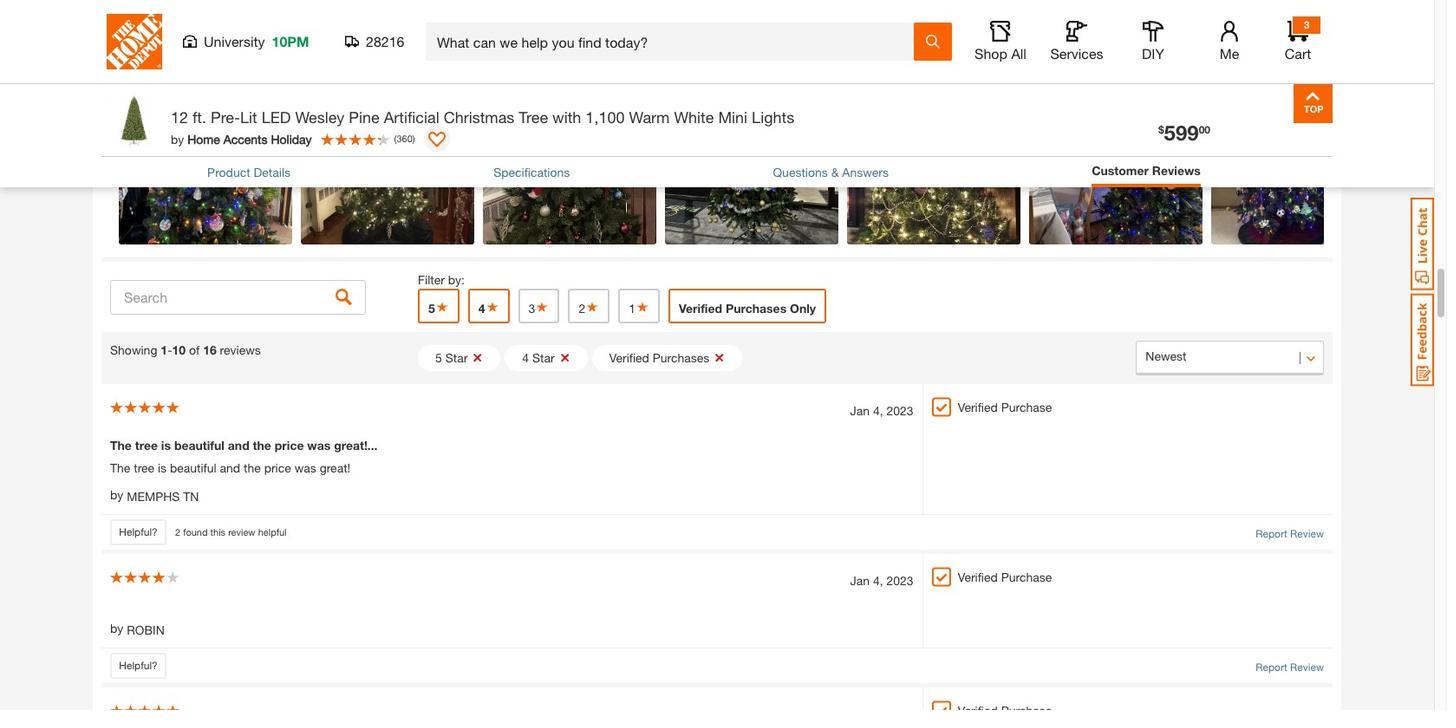 Task type: vqa. For each thing, say whether or not it's contained in the screenshot.
(V)
no



Task type: locate. For each thing, give the bounding box(es) containing it.
1 vertical spatial helpful? button
[[110, 653, 166, 679]]

1 horizontal spatial star
[[532, 350, 555, 365]]

by down 12 on the left of the page
[[171, 131, 184, 146]]

0 horizontal spatial 3
[[529, 301, 535, 316]]

1 star symbol image from the left
[[435, 301, 449, 313]]

star symbol image down filter by:
[[435, 301, 449, 313]]

1 jan 4, 2023 from the top
[[850, 403, 914, 418]]

0 horizontal spatial customer
[[110, 19, 184, 38]]

0 vertical spatial beautiful
[[174, 438, 224, 453]]

1 horizontal spatial 5
[[435, 350, 442, 365]]

product details
[[207, 165, 290, 179]]

jan 4, 2023 for by
[[850, 573, 914, 588]]

star symbol image inside '5' button
[[435, 301, 449, 313]]

(
[[394, 132, 397, 144]]

verified inside verified purchases only "button"
[[679, 301, 722, 316]]

helpful? button down memphs
[[110, 519, 166, 545]]

0 horizontal spatial 5
[[428, 301, 435, 316]]

verified
[[679, 301, 722, 316], [609, 350, 649, 365], [958, 400, 998, 415], [958, 570, 998, 584]]

4 for 4 star
[[522, 350, 529, 365]]

2 purchase from the top
[[1001, 570, 1052, 584]]

1 horizontal spatial star symbol image
[[585, 301, 599, 313]]

memphs
[[127, 489, 180, 504]]

was
[[307, 438, 331, 453], [294, 461, 316, 475]]

the up by memphs tn
[[110, 438, 132, 453]]

0 horizontal spatial star
[[445, 350, 468, 365]]

great!
[[320, 461, 350, 475]]

0 horizontal spatial 2
[[175, 526, 180, 537]]

3 star symbol image from the left
[[635, 301, 649, 313]]

2 star symbol image from the left
[[585, 301, 599, 313]]

price
[[275, 438, 304, 453], [264, 461, 291, 475]]

star symbol image left 1 button
[[585, 301, 599, 313]]

robin button
[[127, 621, 165, 639]]

star symbol image inside 3 button
[[535, 301, 549, 313]]

1 vertical spatial review
[[1290, 661, 1324, 674]]

accents
[[223, 131, 267, 146]]

0 vertical spatial 4,
[[873, 403, 883, 418]]

star symbol image inside 1 button
[[635, 301, 649, 313]]

purchase
[[1001, 400, 1052, 415], [1001, 570, 1052, 584]]

helpful? button
[[110, 519, 166, 545], [110, 653, 166, 679]]

price left great!
[[264, 461, 291, 475]]

5 button
[[418, 289, 459, 324]]

16
[[203, 343, 216, 357]]

1 horizontal spatial star symbol image
[[535, 301, 549, 313]]

white
[[674, 108, 714, 127]]

Search text field
[[110, 280, 366, 314]]

0 vertical spatial helpful? button
[[110, 519, 166, 545]]

2 review from the top
[[1290, 661, 1324, 674]]

was left great!
[[294, 461, 316, 475]]

customer left reviews
[[1092, 163, 1149, 178]]

28216 button
[[345, 33, 405, 50]]

by left robin button
[[110, 621, 123, 636]]

2 2023 from the top
[[887, 573, 914, 588]]

services
[[1050, 45, 1103, 62]]

star symbol image inside "4" button
[[485, 301, 499, 313]]

star for 5 star
[[445, 350, 468, 365]]

1 vertical spatial 4,
[[873, 573, 883, 588]]

1 vertical spatial report review
[[1256, 661, 1324, 674]]

1 review from the top
[[1290, 527, 1324, 540]]

cart
[[1285, 45, 1311, 62]]

pine
[[349, 108, 379, 127]]

by left memphs
[[110, 487, 123, 502]]

0 vertical spatial report
[[1256, 527, 1287, 540]]

1 vertical spatial 4
[[522, 350, 529, 365]]

0 vertical spatial is
[[161, 438, 171, 453]]

2 report from the top
[[1256, 661, 1287, 674]]

10pm
[[272, 33, 309, 49]]

0 vertical spatial review
[[1290, 527, 1324, 540]]

0 vertical spatial report review button
[[1256, 526, 1324, 542]]

verified purchase
[[958, 400, 1052, 415], [958, 570, 1052, 584]]

2 4, from the top
[[873, 573, 883, 588]]

1 right 2 button
[[629, 301, 635, 316]]

2 horizontal spatial star symbol image
[[635, 301, 649, 313]]

1 report from the top
[[1256, 527, 1287, 540]]

4 inside "4" button
[[478, 301, 485, 316]]

star symbol image inside 2 button
[[585, 301, 599, 313]]

0 vertical spatial was
[[307, 438, 331, 453]]

1 horizontal spatial 2
[[579, 301, 585, 316]]

star symbol image left 3 button in the top left of the page
[[485, 301, 499, 313]]

4, for the tree is beautiful and the price was great!...
[[873, 403, 883, 418]]

2 for 2
[[579, 301, 585, 316]]

1 horizontal spatial purchases
[[726, 301, 787, 316]]

verified purchase for by
[[958, 570, 1052, 584]]

warm
[[629, 108, 670, 127]]

by memphs tn
[[110, 487, 199, 504]]

5 down '5' button
[[435, 350, 442, 365]]

1 vertical spatial beautiful
[[170, 461, 216, 475]]

0 vertical spatial verified purchase
[[958, 400, 1052, 415]]

1 2023 from the top
[[887, 403, 914, 418]]

filter by:
[[418, 272, 465, 287]]

1 vertical spatial purchases
[[653, 350, 709, 365]]

2 left found
[[175, 526, 180, 537]]

3
[[1304, 18, 1309, 31], [529, 301, 535, 316]]

found
[[183, 526, 208, 537]]

1 vertical spatial customer
[[1092, 163, 1149, 178]]

star
[[445, 350, 468, 365], [532, 350, 555, 365]]

1 vertical spatial jan 4, 2023
[[850, 573, 914, 588]]

0 vertical spatial 5
[[428, 301, 435, 316]]

was up great!
[[307, 438, 331, 453]]

purchases down 1 button
[[653, 350, 709, 365]]

star down 3 button in the top left of the page
[[532, 350, 555, 365]]

star symbol image
[[435, 301, 449, 313], [535, 301, 549, 313]]

5 for 5 star
[[435, 350, 442, 365]]

helpful? button down the 'robin'
[[110, 653, 166, 679]]

0 vertical spatial jan
[[850, 403, 870, 418]]

helpful
[[258, 526, 287, 537]]

0 vertical spatial customer
[[110, 19, 184, 38]]

1 star symbol image from the left
[[485, 301, 499, 313]]

and
[[228, 438, 249, 453], [220, 461, 240, 475]]

0 horizontal spatial star symbol image
[[485, 301, 499, 313]]

1 vertical spatial tree
[[134, 461, 154, 475]]

questions
[[773, 165, 828, 179]]

report review for by
[[1256, 661, 1324, 674]]

star symbol image up 'verified purchases'
[[635, 301, 649, 313]]

360
[[397, 132, 413, 144]]

by inside by robin
[[110, 621, 123, 636]]

live chat image
[[1411, 198, 1434, 290]]

purchases inside 'button'
[[653, 350, 709, 365]]

star symbol image for 2
[[585, 301, 599, 313]]

only
[[790, 301, 816, 316]]

0 vertical spatial by
[[171, 131, 184, 146]]

4 star
[[522, 350, 555, 365]]

0 vertical spatial price
[[275, 438, 304, 453]]

university
[[204, 33, 265, 49]]

jan 4, 2023
[[850, 403, 914, 418], [850, 573, 914, 588]]

and up review
[[228, 438, 249, 453]]

1 horizontal spatial 3
[[1304, 18, 1309, 31]]

tree
[[135, 438, 158, 453], [134, 461, 154, 475]]

the home depot logo image
[[107, 14, 162, 69]]

1 vertical spatial purchase
[[1001, 570, 1052, 584]]

5 down filter
[[428, 301, 435, 316]]

0 vertical spatial purchases
[[726, 301, 787, 316]]

4
[[478, 301, 485, 316], [522, 350, 529, 365]]

1 vertical spatial 2
[[175, 526, 180, 537]]

me
[[1220, 45, 1239, 62]]

1 horizontal spatial 1
[[629, 301, 635, 316]]

2 star from the left
[[532, 350, 555, 365]]

product details button
[[207, 163, 290, 181], [207, 163, 290, 181]]

0 vertical spatial 1
[[629, 301, 635, 316]]

2 vertical spatial by
[[110, 621, 123, 636]]

0 horizontal spatial 4
[[478, 301, 485, 316]]

2 helpful? button from the top
[[110, 653, 166, 679]]

5 inside 5 star button
[[435, 350, 442, 365]]

2 jan from the top
[[850, 573, 870, 588]]

2 verified purchase from the top
[[958, 570, 1052, 584]]

2 report review button from the top
[[1256, 660, 1324, 675]]

report review
[[1256, 527, 1324, 540], [1256, 661, 1324, 674]]

showing
[[110, 343, 157, 357]]

0 horizontal spatial star symbol image
[[435, 301, 449, 313]]

by
[[171, 131, 184, 146], [110, 487, 123, 502], [110, 621, 123, 636]]

1 vertical spatial verified purchase
[[958, 570, 1052, 584]]

0 horizontal spatial purchases
[[653, 350, 709, 365]]

price left great!...
[[275, 438, 304, 453]]

3 up cart
[[1304, 18, 1309, 31]]

by inside by memphs tn
[[110, 487, 123, 502]]

3 right "4" button
[[529, 301, 535, 316]]

4 inside '4 star' button
[[522, 350, 529, 365]]

purchases inside "button"
[[726, 301, 787, 316]]

0 horizontal spatial 1
[[161, 343, 167, 357]]

1 vertical spatial is
[[158, 461, 167, 475]]

0 vertical spatial purchase
[[1001, 400, 1052, 415]]

1 vertical spatial report review button
[[1256, 660, 1324, 675]]

1 helpful? from the top
[[119, 525, 158, 538]]

purchase for by
[[1001, 570, 1052, 584]]

2 inside button
[[579, 301, 585, 316]]

purchases for verified purchases only
[[726, 301, 787, 316]]

verified inside verified purchases 'button'
[[609, 350, 649, 365]]

jan for the tree is beautiful and the price was great!...
[[850, 403, 870, 418]]

1 vertical spatial and
[[220, 461, 240, 475]]

0 vertical spatial report review
[[1256, 527, 1324, 540]]

memphs tn button
[[127, 487, 199, 506]]

10
[[172, 343, 186, 357]]

1 horizontal spatial 4
[[522, 350, 529, 365]]

2 jan 4, 2023 from the top
[[850, 573, 914, 588]]

0 vertical spatial 4
[[478, 301, 485, 316]]

this
[[210, 526, 226, 537]]

1 jan from the top
[[850, 403, 870, 418]]

2023
[[887, 403, 914, 418], [887, 573, 914, 588]]

of
[[189, 343, 200, 357]]

home
[[187, 131, 220, 146]]

0 vertical spatial the
[[110, 438, 132, 453]]

star for 4 star
[[532, 350, 555, 365]]

jan
[[850, 403, 870, 418], [850, 573, 870, 588]]

report for by
[[1256, 661, 1287, 674]]

and up the 2 found this review helpful
[[220, 461, 240, 475]]

1 vertical spatial 2023
[[887, 573, 914, 588]]

tree
[[519, 108, 548, 127]]

0 vertical spatial jan 4, 2023
[[850, 403, 914, 418]]

customer left images
[[110, 19, 184, 38]]

5
[[428, 301, 435, 316], [435, 350, 442, 365]]

holiday
[[271, 131, 312, 146]]

star symbol image left 2 button
[[535, 301, 549, 313]]

2 right 3 button in the top left of the page
[[579, 301, 585, 316]]

report review button for the tree is beautiful and the price was great!...
[[1256, 526, 1324, 542]]

helpful? down the 'robin'
[[119, 659, 158, 672]]

1 inside button
[[629, 301, 635, 316]]

5 inside button
[[428, 301, 435, 316]]

1 vertical spatial by
[[110, 487, 123, 502]]

star down '5' button
[[445, 350, 468, 365]]

2
[[579, 301, 585, 316], [175, 526, 180, 537]]

reviews
[[1152, 163, 1201, 178]]

4 right '5' button
[[478, 301, 485, 316]]

1 vertical spatial the
[[110, 461, 130, 475]]

1 left 10 at the left
[[161, 343, 167, 357]]

0 vertical spatial 2023
[[887, 403, 914, 418]]

4 down 3 button in the top left of the page
[[522, 350, 529, 365]]

0 vertical spatial helpful?
[[119, 525, 158, 538]]

star symbol image
[[485, 301, 499, 313], [585, 301, 599, 313], [635, 301, 649, 313]]

questions & answers button
[[773, 163, 889, 181], [773, 163, 889, 181]]

specifications button
[[493, 163, 570, 181], [493, 163, 570, 181]]

1 horizontal spatial customer
[[1092, 163, 1149, 178]]

beautiful
[[174, 438, 224, 453], [170, 461, 216, 475]]

services button
[[1049, 21, 1105, 62]]

pre-
[[211, 108, 240, 127]]

star inside button
[[445, 350, 468, 365]]

2 star symbol image from the left
[[535, 301, 549, 313]]

customer reviews button
[[1092, 161, 1201, 183], [1092, 161, 1201, 179]]

details
[[254, 165, 290, 179]]

1 vertical spatial report
[[1256, 661, 1287, 674]]

2 the from the top
[[110, 461, 130, 475]]

1 vertical spatial 5
[[435, 350, 442, 365]]

purchases for verified purchases
[[653, 350, 709, 365]]

star inside button
[[532, 350, 555, 365]]

star symbol image for 1
[[635, 301, 649, 313]]

0 vertical spatial 3
[[1304, 18, 1309, 31]]

report review button for by
[[1256, 660, 1324, 675]]

star symbol image for 5
[[435, 301, 449, 313]]

answers
[[842, 165, 889, 179]]

4,
[[873, 403, 883, 418], [873, 573, 883, 588]]

by robin
[[110, 621, 165, 637]]

1 helpful? button from the top
[[110, 519, 166, 545]]

the up memphs
[[110, 461, 130, 475]]

helpful? down memphs
[[119, 525, 158, 538]]

2 report review from the top
[[1256, 661, 1324, 674]]

1 report review button from the top
[[1256, 526, 1324, 542]]

purchases left only
[[726, 301, 787, 316]]

the
[[253, 438, 271, 453], [244, 461, 261, 475]]

0 vertical spatial 2
[[579, 301, 585, 316]]

1 vertical spatial 3
[[529, 301, 535, 316]]

2 found this review helpful
[[175, 526, 287, 537]]

1 vertical spatial jan
[[850, 573, 870, 588]]

1 verified purchase from the top
[[958, 400, 1052, 415]]

1 purchase from the top
[[1001, 400, 1052, 415]]

1 4, from the top
[[873, 403, 883, 418]]

1 star from the left
[[445, 350, 468, 365]]

1 vertical spatial helpful?
[[119, 659, 158, 672]]

1 report review from the top
[[1256, 527, 1324, 540]]



Task type: describe. For each thing, give the bounding box(es) containing it.
0 vertical spatial and
[[228, 438, 249, 453]]

4, for by
[[873, 573, 883, 588]]

2 for 2 found this review helpful
[[175, 526, 180, 537]]

diy
[[1142, 45, 1164, 62]]

1 vertical spatial price
[[264, 461, 291, 475]]

product image image
[[106, 93, 162, 149]]

12 ft. pre-lit led wesley pine artificial christmas tree with 1,100 warm white mini lights
[[171, 108, 794, 127]]

shop all button
[[973, 21, 1028, 62]]

1,100
[[586, 108, 625, 127]]

ft.
[[192, 108, 206, 127]]

lit
[[240, 108, 257, 127]]

artificial
[[384, 108, 439, 127]]

1 the from the top
[[110, 438, 132, 453]]

customer for customer images
[[110, 19, 184, 38]]

3 inside cart 3
[[1304, 18, 1309, 31]]

images
[[188, 19, 242, 38]]

$
[[1158, 123, 1164, 136]]

feedback link image
[[1411, 293, 1434, 387]]

top button
[[1294, 84, 1333, 123]]

cart 3
[[1285, 18, 1311, 62]]

$ 599 00
[[1158, 121, 1210, 145]]

-
[[167, 343, 172, 357]]

by home accents holiday
[[171, 131, 312, 146]]

mini
[[718, 108, 747, 127]]

4 star button
[[505, 345, 588, 371]]

5 for 5
[[428, 301, 435, 316]]

with
[[552, 108, 581, 127]]

me button
[[1202, 21, 1257, 62]]

0 vertical spatial tree
[[135, 438, 158, 453]]

university 10pm
[[204, 33, 309, 49]]

2023 for by
[[887, 573, 914, 588]]

2 button
[[568, 289, 610, 324]]

customer for customer reviews
[[1092, 163, 1149, 178]]

verified purchases button
[[592, 345, 742, 371]]

diy button
[[1125, 21, 1181, 62]]

all
[[1011, 45, 1026, 62]]

by for by memphs tn
[[110, 487, 123, 502]]

verified purchases
[[609, 350, 709, 365]]

tn
[[183, 489, 199, 504]]

questions & answers
[[773, 165, 889, 179]]

3 button
[[518, 289, 560, 324]]

1 vertical spatial 1
[[161, 343, 167, 357]]

2023 for the tree is beautiful and the price was great!...
[[887, 403, 914, 418]]

customer reviews
[[1092, 163, 1201, 178]]

lights
[[752, 108, 794, 127]]

shop
[[975, 45, 1007, 62]]

jan for by
[[850, 573, 870, 588]]

3 inside button
[[529, 301, 535, 316]]

00
[[1199, 123, 1210, 136]]

showing 1 - 10 of 16 reviews
[[110, 343, 261, 357]]

specifications
[[493, 165, 570, 179]]

report for the tree is beautiful and the price was great!...
[[1256, 527, 1287, 540]]

5 star button
[[418, 345, 501, 371]]

1 vertical spatial was
[[294, 461, 316, 475]]

by for by home accents holiday
[[171, 131, 184, 146]]

&
[[831, 165, 839, 179]]

report review for the tree is beautiful and the price was great!...
[[1256, 527, 1324, 540]]

customer images
[[110, 19, 242, 38]]

0 vertical spatial the
[[253, 438, 271, 453]]

2 helpful? from the top
[[119, 659, 158, 672]]

shop all
[[975, 45, 1026, 62]]

review
[[228, 526, 256, 537]]

599
[[1164, 121, 1199, 145]]

verified purchase for the tree is beautiful and the price was great!...
[[958, 400, 1052, 415]]

wesley
[[295, 108, 345, 127]]

product
[[207, 165, 250, 179]]

verified purchases only button
[[668, 289, 826, 324]]

great!...
[[334, 438, 378, 453]]

by for by robin
[[110, 621, 123, 636]]

4 for 4
[[478, 301, 485, 316]]

the tree is beautiful and the price was great!... the tree is beautiful and the price was great!
[[110, 438, 378, 475]]

verified purchases only
[[679, 301, 816, 316]]

5 star
[[435, 350, 468, 365]]

by:
[[448, 272, 465, 287]]

purchase for the tree is beautiful and the price was great!...
[[1001, 400, 1052, 415]]

( 360 )
[[394, 132, 415, 144]]

star symbol image for 3
[[535, 301, 549, 313]]

12
[[171, 108, 188, 127]]

review for by
[[1290, 661, 1324, 674]]

What can we help you find today? search field
[[437, 23, 913, 60]]

4 button
[[468, 289, 509, 324]]

display image
[[428, 132, 445, 149]]

review for the tree is beautiful and the price was great!...
[[1290, 527, 1324, 540]]

28216
[[366, 33, 404, 49]]

1 button
[[618, 289, 660, 324]]

jan 4, 2023 for the tree is beautiful and the price was great!...
[[850, 403, 914, 418]]

led
[[262, 108, 291, 127]]

1 vertical spatial the
[[244, 461, 261, 475]]

filter
[[418, 272, 445, 287]]

christmas
[[444, 108, 514, 127]]

star symbol image for 4
[[485, 301, 499, 313]]

reviews
[[220, 343, 261, 357]]

)
[[413, 132, 415, 144]]

robin
[[127, 622, 165, 637]]



